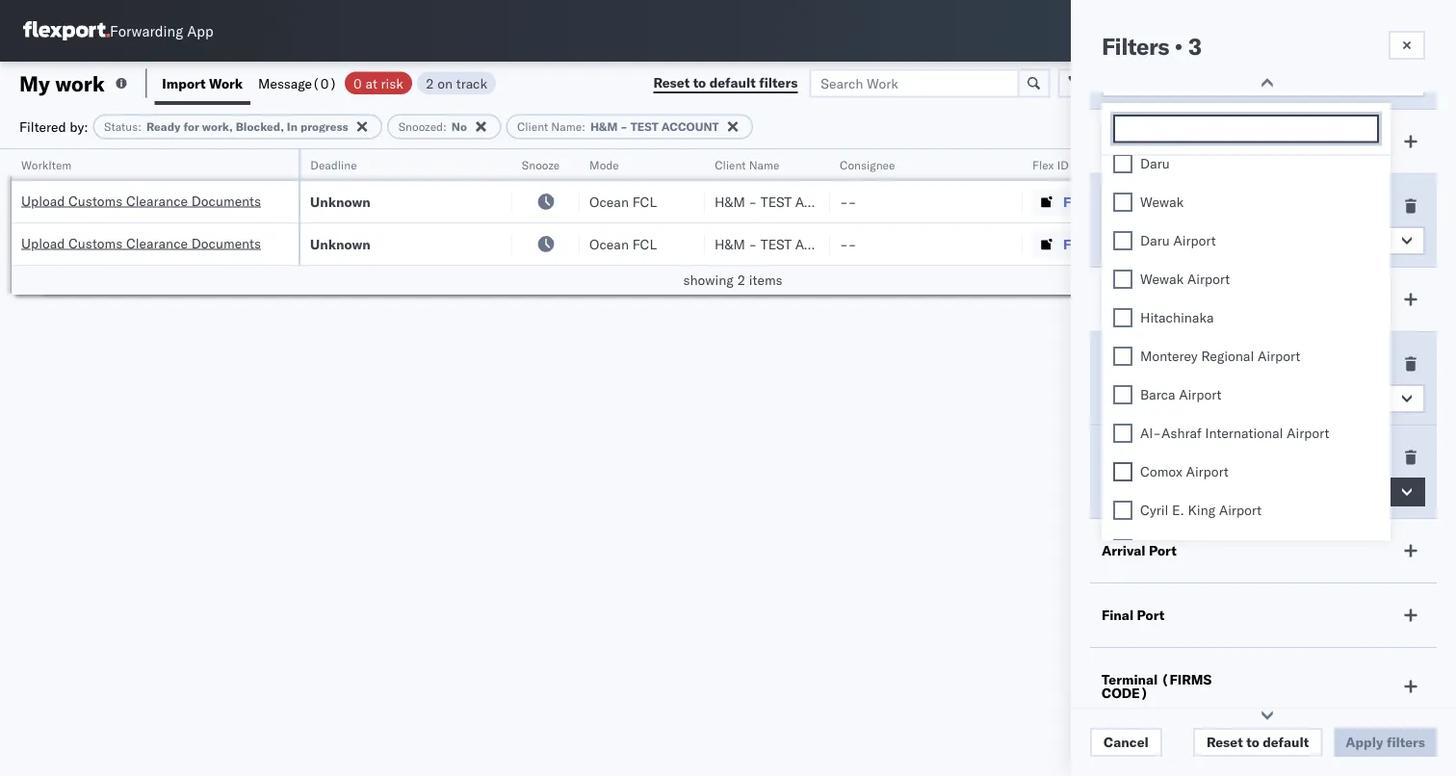 Task type: locate. For each thing, give the bounding box(es) containing it.
default inside reset to default "button"
[[1263, 734, 1309, 751]]

None checkbox
[[1114, 155, 1133, 174], [1114, 193, 1133, 212], [1114, 232, 1133, 251], [1114, 270, 1133, 289], [1114, 309, 1133, 328], [1114, 424, 1133, 444], [1114, 501, 1133, 521], [1114, 155, 1133, 174], [1114, 193, 1133, 212], [1114, 232, 1133, 251], [1114, 270, 1133, 289], [1114, 309, 1133, 328], [1114, 424, 1133, 444], [1114, 501, 1133, 521]]

2 upload customs clearance documents link from the top
[[21, 234, 261, 253]]

0 horizontal spatial numbers
[[1187, 165, 1234, 180]]

1 unknown from the top
[[310, 193, 371, 210]]

1 horizontal spatial snoozed
[[1102, 197, 1156, 214]]

file exception
[[1128, 75, 1218, 92]]

snoozed
[[399, 119, 443, 134], [1102, 197, 1156, 214]]

documents
[[191, 192, 261, 209], [191, 235, 261, 251]]

international right sanford
[[1245, 541, 1323, 558]]

cyril e. king airport
[[1141, 502, 1262, 519]]

wewak up daru airport
[[1141, 194, 1184, 211]]

port right arrival
[[1149, 542, 1177, 559]]

0 vertical spatial unknown
[[310, 193, 371, 210]]

2 customs from the top
[[68, 235, 123, 251]]

name up barca
[[1144, 355, 1182, 372]]

0 vertical spatial flex-
[[1063, 193, 1105, 210]]

1 upload customs clearance documents from the top
[[21, 192, 261, 209]]

mode down client name : h&m - test account
[[590, 157, 619, 172]]

1 documents from the top
[[191, 192, 261, 209]]

client name up barca
[[1102, 355, 1182, 372]]

client name inside button
[[715, 157, 780, 172]]

mode down flex-1874045
[[1102, 291, 1138, 308]]

0 vertical spatial fcl
[[633, 193, 657, 210]]

name up snooze
[[551, 119, 582, 134]]

to
[[693, 74, 706, 91], [1247, 734, 1260, 751]]

2 : from the left
[[443, 119, 447, 134]]

-- for flex-1874043
[[840, 193, 857, 210]]

1 horizontal spatial name
[[749, 157, 780, 172]]

h&m down client name button
[[715, 193, 745, 210]]

0 horizontal spatial to
[[693, 74, 706, 91]]

work,
[[202, 119, 233, 134]]

reset down (firms
[[1207, 734, 1243, 751]]

flex-
[[1063, 193, 1105, 210], [1063, 236, 1105, 252]]

by:
[[70, 118, 88, 135]]

flex id
[[1033, 157, 1069, 172]]

reset inside button
[[653, 74, 690, 91]]

2 horizontal spatial :
[[582, 119, 586, 134]]

1 customs from the top
[[68, 192, 123, 209]]

2 ocean fcl from the top
[[590, 236, 657, 252]]

1 vertical spatial ocean fcl
[[590, 236, 657, 252]]

1 vertical spatial maeu22193560t3
[[1312, 236, 1434, 252]]

1 clearance from the top
[[126, 192, 188, 209]]

resize handle column header for consignee
[[1000, 149, 1023, 296]]

port right the final
[[1137, 607, 1165, 624]]

-
[[621, 119, 628, 134], [749, 193, 757, 210], [840, 193, 848, 210], [848, 193, 857, 210], [749, 236, 757, 252], [840, 236, 848, 252], [848, 236, 857, 252], [1158, 390, 1167, 407]]

0 at risk
[[354, 75, 404, 92]]

0 vertical spatial to
[[693, 74, 706, 91]]

2 upload from the top
[[21, 235, 65, 251]]

to inside "button"
[[1247, 734, 1260, 751]]

numbers
[[1382, 157, 1430, 172], [1187, 165, 1234, 180]]

2 wewak from the top
[[1141, 271, 1184, 288]]

h&m up 'al-' at the right of page
[[1123, 390, 1155, 407]]

5 resize handle column header from the left
[[807, 149, 830, 296]]

arrival
[[1102, 542, 1146, 559]]

h&m - test account for flex-1874043
[[715, 193, 860, 210]]

: left ready
[[138, 119, 142, 134]]

h&m - test account down client name button
[[715, 193, 860, 210]]

flex- for 1874045
[[1063, 236, 1105, 252]]

h&m - test account up items
[[715, 236, 860, 252]]

name
[[551, 119, 582, 134], [749, 157, 780, 172], [1144, 355, 1182, 372]]

resize handle column header for mode
[[682, 149, 705, 296]]

client
[[517, 119, 548, 134], [715, 157, 746, 172], [1102, 355, 1141, 372]]

0 vertical spatial upload customs clearance documents button
[[21, 191, 261, 212]]

flex- for 1874043
[[1063, 193, 1105, 210]]

--
[[840, 193, 857, 210], [840, 236, 857, 252]]

test up mode button at top
[[631, 119, 659, 134]]

numbers inside container numbers
[[1187, 165, 1234, 180]]

1 vertical spatial clearance
[[126, 235, 188, 251]]

0 vertical spatial international
[[1205, 425, 1284, 442]]

1 vertical spatial name
[[749, 157, 780, 172]]

upload customs clearance documents for flex-1874043
[[21, 192, 261, 209]]

monterey
[[1141, 348, 1198, 365]]

:
[[138, 119, 142, 134], [443, 119, 447, 134], [582, 119, 586, 134]]

reset
[[653, 74, 690, 91], [1207, 734, 1243, 751]]

filtered by:
[[19, 118, 88, 135]]

0 vertical spatial --
[[840, 193, 857, 210]]

0 horizontal spatial 2
[[426, 75, 434, 92]]

1 horizontal spatial reset
[[1207, 734, 1243, 751]]

1 vertical spatial client
[[715, 157, 746, 172]]

upload customs clearance documents
[[21, 192, 261, 209], [21, 235, 261, 251]]

snoozed for snoozed : no
[[399, 119, 443, 134]]

1 vertical spatial flex-
[[1063, 236, 1105, 252]]

client up snooze
[[517, 119, 548, 134]]

2 vertical spatial client
[[1102, 355, 1141, 372]]

numbers inside button
[[1382, 157, 1430, 172]]

numbers for container numbers
[[1187, 165, 1234, 180]]

2 maeu22193560t3 from the top
[[1312, 236, 1434, 252]]

0 vertical spatial wewak
[[1141, 194, 1184, 211]]

1 upload from the top
[[21, 192, 65, 209]]

8 resize handle column header from the left
[[1279, 149, 1302, 296]]

filters • 3
[[1102, 32, 1202, 61]]

2 -- from the top
[[840, 236, 857, 252]]

test up ashraf
[[1170, 390, 1203, 407]]

3 : from the left
[[582, 119, 586, 134]]

batch action button
[[1319, 69, 1445, 98]]

fcl for flex-1874045
[[633, 236, 657, 252]]

test
[[631, 119, 659, 134], [761, 193, 792, 210], [761, 236, 792, 252], [1170, 390, 1203, 407]]

client down reset to default filters button
[[715, 157, 746, 172]]

risk
[[381, 75, 404, 92], [1120, 133, 1145, 150]]

0 horizontal spatial :
[[138, 119, 142, 134]]

numbers down container
[[1187, 165, 1234, 180]]

sanford
[[1193, 541, 1241, 558]]

no inside button
[[1123, 232, 1141, 249]]

0 vertical spatial port
[[1171, 449, 1199, 466]]

no down 2 on track
[[452, 119, 467, 134]]

0 vertical spatial snoozed
[[399, 119, 443, 134]]

1 vertical spatial ocean
[[590, 236, 629, 252]]

1 resize handle column header from the left
[[276, 149, 299, 296]]

0 horizontal spatial client name
[[715, 157, 780, 172]]

1 horizontal spatial risk
[[1120, 133, 1145, 150]]

flex- down "flex-1874043"
[[1063, 236, 1105, 252]]

1 vertical spatial documents
[[191, 235, 261, 251]]

daru for daru
[[1141, 156, 1170, 172]]

1 vertical spatial client name
[[1102, 355, 1182, 372]]

flex-1874045
[[1063, 236, 1164, 252]]

final
[[1102, 607, 1134, 624]]

1 vertical spatial to
[[1247, 734, 1260, 751]]

None text field
[[1120, 121, 1378, 138]]

international down h&m - test account button
[[1205, 425, 1284, 442]]

1 horizontal spatial numbers
[[1382, 157, 1430, 172]]

to for reset to default filters
[[693, 74, 706, 91]]

snoozed : no
[[399, 119, 467, 134]]

0 vertical spatial upload customs clearance documents
[[21, 192, 261, 209]]

international for ashraf
[[1205, 425, 1284, 442]]

port down ashraf
[[1171, 449, 1199, 466]]

1 wewak from the top
[[1141, 194, 1184, 211]]

0 vertical spatial ocean
[[590, 193, 629, 210]]

0 vertical spatial upload customs clearance documents link
[[21, 191, 261, 210]]

1 vertical spatial --
[[840, 236, 857, 252]]

resize handle column header
[[276, 149, 299, 296], [489, 149, 512, 296], [557, 149, 580, 296], [682, 149, 705, 296], [807, 149, 830, 296], [1000, 149, 1023, 296], [1154, 149, 1177, 296], [1279, 149, 1302, 296], [1422, 149, 1445, 296]]

1 : from the left
[[138, 119, 142, 134]]

e.
[[1172, 502, 1185, 519]]

1 vertical spatial fcl
[[633, 236, 657, 252]]

2
[[426, 75, 434, 92], [737, 272, 746, 289]]

1 vertical spatial international
[[1245, 541, 1323, 558]]

1 vertical spatial customs
[[68, 235, 123, 251]]

mode button
[[580, 153, 686, 172]]

wewak for wewak airport
[[1141, 271, 1184, 288]]

showing 2 items
[[683, 272, 783, 289]]

0 vertical spatial upload
[[21, 192, 65, 209]]

container numbers
[[1187, 150, 1238, 180]]

h&m - test account
[[715, 193, 860, 210], [715, 236, 860, 252], [1123, 390, 1274, 407]]

international for sanford
[[1245, 541, 1323, 558]]

comox
[[1141, 464, 1183, 481]]

deadline button
[[301, 153, 493, 172]]

2 vertical spatial port
[[1137, 607, 1165, 624]]

numbers for mbl/mawb numbers
[[1382, 157, 1430, 172]]

0 vertical spatial default
[[710, 74, 756, 91]]

container
[[1187, 150, 1238, 164]]

1 maeu22193560t3 from the top
[[1312, 193, 1434, 210]]

upload customs clearance documents link
[[21, 191, 261, 210], [21, 234, 261, 253]]

1 daru from the top
[[1141, 156, 1170, 172]]

reset inside "button"
[[1207, 734, 1243, 751]]

1 vertical spatial port
[[1149, 542, 1177, 559]]

0 vertical spatial reset
[[653, 74, 690, 91]]

2 upload customs clearance documents from the top
[[21, 235, 261, 251]]

unknown for flex-1874043
[[310, 193, 371, 210]]

code)
[[1102, 685, 1149, 702]]

port for departure port
[[1171, 449, 1199, 466]]

0 horizontal spatial mode
[[590, 157, 619, 172]]

to for reset to default
[[1247, 734, 1260, 751]]

0 vertical spatial client name
[[715, 157, 780, 172]]

1 vertical spatial upload
[[21, 235, 65, 251]]

1 vertical spatial wewak
[[1141, 271, 1184, 288]]

maeu22193560t3
[[1312, 193, 1434, 210], [1312, 236, 1434, 252]]

0 horizontal spatial reset
[[653, 74, 690, 91]]

0 horizontal spatial name
[[551, 119, 582, 134]]

0 vertical spatial no
[[452, 119, 467, 134]]

upload customs clearance documents link for flex-1874043
[[21, 191, 261, 210]]

0 vertical spatial daru
[[1141, 156, 1170, 172]]

4 resize handle column header from the left
[[682, 149, 705, 296]]

1 ocean fcl from the top
[[590, 193, 657, 210]]

0 horizontal spatial default
[[710, 74, 756, 91]]

0 vertical spatial risk
[[381, 75, 404, 92]]

0 vertical spatial clearance
[[126, 192, 188, 209]]

2 upload customs clearance documents button from the top
[[21, 234, 261, 255]]

1 vertical spatial upload customs clearance documents button
[[21, 234, 261, 255]]

monterey regional airport
[[1141, 348, 1301, 365]]

resize handle column header for flex id
[[1154, 149, 1177, 296]]

reset up client name : h&m - test account
[[653, 74, 690, 91]]

port for arrival port
[[1149, 542, 1177, 559]]

flex- down the flex id button
[[1063, 193, 1105, 210]]

1 vertical spatial unknown
[[310, 236, 371, 252]]

1 vertical spatial no
[[1123, 232, 1141, 249]]

(0)
[[312, 75, 337, 92]]

mode
[[590, 157, 619, 172], [1102, 291, 1138, 308]]

2 fcl from the top
[[633, 236, 657, 252]]

0 vertical spatial mode
[[590, 157, 619, 172]]

daru down at risk
[[1141, 156, 1170, 172]]

1 fcl from the top
[[633, 193, 657, 210]]

0 vertical spatial h&m - test account
[[715, 193, 860, 210]]

1 vertical spatial daru
[[1141, 233, 1170, 249]]

daru down 1874043
[[1141, 233, 1170, 249]]

no down 1874043
[[1123, 232, 1141, 249]]

file exception button
[[1098, 69, 1231, 98], [1098, 69, 1231, 98]]

numbers right the mbl/mawb
[[1382, 157, 1430, 172]]

1 vertical spatial mode
[[1102, 291, 1138, 308]]

1 vertical spatial h&m - test account
[[715, 236, 860, 252]]

account
[[662, 119, 719, 134], [795, 193, 860, 210], [795, 236, 860, 252], [1206, 390, 1274, 407]]

: down on
[[443, 119, 447, 134]]

client name down reset to default filters button
[[715, 157, 780, 172]]

mbl/mawb numbers button
[[1302, 153, 1457, 172]]

1874045
[[1105, 236, 1164, 252]]

2 unknown from the top
[[310, 236, 371, 252]]

1 horizontal spatial default
[[1263, 734, 1309, 751]]

name down filters
[[749, 157, 780, 172]]

1 -- from the top
[[840, 193, 857, 210]]

2 clearance from the top
[[126, 235, 188, 251]]

actions
[[1399, 157, 1439, 172]]

snoozed for snoozed
[[1102, 197, 1156, 214]]

account inside button
[[1206, 390, 1274, 407]]

flex
[[1033, 157, 1054, 172]]

0 vertical spatial client
[[517, 119, 548, 134]]

2 documents from the top
[[191, 235, 261, 251]]

1 upload customs clearance documents button from the top
[[21, 191, 261, 212]]

default inside reset to default filters button
[[710, 74, 756, 91]]

daru
[[1141, 156, 1170, 172], [1141, 233, 1170, 249]]

2 resize handle column header from the left
[[489, 149, 512, 296]]

snoozed up 'deadline' button
[[399, 119, 443, 134]]

2 horizontal spatial name
[[1144, 355, 1182, 372]]

filters
[[1102, 32, 1170, 61]]

0 horizontal spatial snoozed
[[399, 119, 443, 134]]

0 vertical spatial ocean fcl
[[590, 193, 657, 210]]

h&m - test account up ashraf
[[1123, 390, 1274, 407]]

documents for flex-1874045
[[191, 235, 261, 251]]

1 horizontal spatial :
[[443, 119, 447, 134]]

2 ocean from the top
[[590, 236, 629, 252]]

2 left on
[[426, 75, 434, 92]]

6 resize handle column header from the left
[[1000, 149, 1023, 296]]

2 flex- from the top
[[1063, 236, 1105, 252]]

2 left items
[[737, 272, 746, 289]]

customs for flex-1874043
[[68, 192, 123, 209]]

consignee
[[840, 157, 895, 172]]

wewak up the hitachinaka
[[1141, 271, 1184, 288]]

- inside button
[[1158, 390, 1167, 407]]

clearance
[[126, 192, 188, 209], [126, 235, 188, 251]]

for
[[183, 119, 199, 134]]

Search Shipments (/) text field
[[1088, 16, 1273, 45]]

id
[[1057, 157, 1069, 172]]

0 vertical spatial maeu22193560t3
[[1312, 193, 1434, 210]]

-- for flex-1874045
[[840, 236, 857, 252]]

batch action
[[1349, 75, 1433, 92]]

1 flex- from the top
[[1063, 193, 1105, 210]]

ashraf
[[1162, 425, 1202, 442]]

1 vertical spatial reset
[[1207, 734, 1243, 751]]

1 horizontal spatial 2
[[737, 272, 746, 289]]

7 resize handle column header from the left
[[1154, 149, 1177, 296]]

default
[[710, 74, 756, 91], [1263, 734, 1309, 751]]

2 vertical spatial h&m - test account
[[1123, 390, 1274, 407]]

test up items
[[761, 236, 792, 252]]

track
[[456, 75, 487, 92]]

h&m
[[590, 119, 618, 134], [715, 193, 745, 210], [715, 236, 745, 252], [1123, 390, 1155, 407]]

upload customs clearance documents button
[[21, 191, 261, 212], [21, 234, 261, 255]]

name inside button
[[749, 157, 780, 172]]

1 horizontal spatial mode
[[1102, 291, 1138, 308]]

: for snoozed
[[443, 119, 447, 134]]

0 vertical spatial customs
[[68, 192, 123, 209]]

2 daru from the top
[[1141, 233, 1170, 249]]

snoozed up 1874045
[[1102, 197, 1156, 214]]

1 upload customs clearance documents link from the top
[[21, 191, 261, 210]]

1 ocean from the top
[[590, 193, 629, 210]]

3 resize handle column header from the left
[[557, 149, 580, 296]]

0 vertical spatial 2
[[426, 75, 434, 92]]

1 horizontal spatial no
[[1123, 232, 1141, 249]]

1 vertical spatial upload customs clearance documents link
[[21, 234, 261, 253]]

client up barca
[[1102, 355, 1141, 372]]

0 vertical spatial documents
[[191, 192, 261, 209]]

reset for reset to default filters
[[653, 74, 690, 91]]

1 vertical spatial snoozed
[[1102, 197, 1156, 214]]

upload customs clearance documents button for flex-1874045
[[21, 234, 261, 255]]

my
[[19, 70, 50, 96]]

: up mode button at top
[[582, 119, 586, 134]]

1 horizontal spatial client
[[715, 157, 746, 172]]

2 on track
[[426, 75, 487, 92]]

al-
[[1141, 425, 1162, 442]]

ocean fcl for flex-1874045
[[590, 236, 657, 252]]

None checkbox
[[1114, 347, 1133, 367], [1114, 386, 1133, 405], [1114, 463, 1133, 482], [1114, 540, 1133, 559], [1114, 347, 1133, 367], [1114, 386, 1133, 405], [1114, 463, 1133, 482], [1114, 540, 1133, 559]]

to inside button
[[693, 74, 706, 91]]

1 horizontal spatial to
[[1247, 734, 1260, 751]]

ocean fcl for flex-1874043
[[590, 193, 657, 210]]

1 vertical spatial default
[[1263, 734, 1309, 751]]

departure port
[[1102, 449, 1199, 466]]

maeu22193560t3 for flex-1874045
[[1312, 236, 1434, 252]]

1 vertical spatial upload customs clearance documents
[[21, 235, 261, 251]]



Task type: describe. For each thing, give the bounding box(es) containing it.
forwarding
[[110, 22, 183, 40]]

client name button
[[705, 153, 811, 172]]

1874043
[[1105, 193, 1164, 210]]

flexport. image
[[23, 21, 110, 40]]

message (0)
[[258, 75, 337, 92]]

upload customs clearance documents button for flex-1874043
[[21, 191, 261, 212]]

daru airport
[[1141, 233, 1216, 249]]

h&m - test account for flex-1874045
[[715, 236, 860, 252]]

1 horizontal spatial client name
[[1102, 355, 1182, 372]]

0 vertical spatial name
[[551, 119, 582, 134]]

message
[[258, 75, 312, 92]]

h&m up showing 2 items
[[715, 236, 745, 252]]

progress
[[300, 119, 348, 134]]

work
[[209, 75, 243, 92]]

maeu22193560t3 for flex-1874043
[[1312, 193, 1434, 210]]

0
[[354, 75, 362, 92]]

upload for flex-1874045
[[21, 235, 65, 251]]

consignee button
[[830, 153, 1004, 172]]

mode inside button
[[590, 157, 619, 172]]

9 resize handle column header from the left
[[1422, 149, 1445, 296]]

client inside button
[[715, 157, 746, 172]]

arrival port
[[1102, 542, 1177, 559]]

items
[[749, 272, 783, 289]]

1 vertical spatial 2
[[737, 272, 746, 289]]

showing
[[683, 272, 734, 289]]

default for reset to default
[[1263, 734, 1309, 751]]

in
[[287, 119, 298, 134]]

status : ready for work, blocked, in progress
[[104, 119, 348, 134]]

h&m - test account inside button
[[1123, 390, 1274, 407]]

at risk
[[1102, 133, 1145, 150]]

clearance for flex-1874045
[[126, 235, 188, 251]]

0 horizontal spatial no
[[452, 119, 467, 134]]

action
[[1390, 75, 1433, 92]]

reset to default button
[[1193, 728, 1323, 757]]

workitem button
[[12, 153, 279, 172]]

king
[[1188, 502, 1216, 519]]

regional
[[1202, 348, 1255, 365]]

hitachinaka
[[1141, 310, 1214, 327]]

mbl/mawb
[[1312, 157, 1379, 172]]

flex id button
[[1023, 153, 1158, 172]]

my work
[[19, 70, 105, 96]]

upload customs clearance documents for flex-1874045
[[21, 235, 261, 251]]

wewak airport
[[1141, 271, 1230, 288]]

port for final port
[[1137, 607, 1165, 624]]

2 vertical spatial name
[[1144, 355, 1182, 372]]

batch
[[1349, 75, 1387, 92]]

customs for flex-1874045
[[68, 235, 123, 251]]

reset for reset to default
[[1207, 734, 1243, 751]]

resize handle column header for container numbers
[[1279, 149, 1302, 296]]

reset to default filters button
[[642, 69, 809, 98]]

test down client name button
[[761, 193, 792, 210]]

import
[[162, 75, 206, 92]]

0 horizontal spatial client
[[517, 119, 548, 134]]

(firms
[[1162, 671, 1212, 688]]

test inside button
[[1170, 390, 1203, 407]]

app
[[187, 22, 214, 40]]

filtered
[[19, 118, 66, 135]]

exception
[[1155, 75, 1218, 92]]

workitem
[[21, 157, 72, 172]]

file
[[1128, 75, 1152, 92]]

import work button
[[154, 62, 251, 105]]

upload customs clearance documents link for flex-1874045
[[21, 234, 261, 253]]

reset to default filters
[[653, 74, 798, 91]]

terminal
[[1102, 671, 1158, 688]]

os
[[1402, 24, 1421, 38]]

terminal (firms code)
[[1102, 671, 1212, 702]]

barca
[[1141, 387, 1176, 404]]

client name : h&m - test account
[[517, 119, 719, 134]]

departure
[[1102, 449, 1168, 466]]

flex-1874043
[[1063, 193, 1164, 210]]

ocean for flex-1874043
[[590, 193, 629, 210]]

import work
[[162, 75, 243, 92]]

documents for flex-1874043
[[191, 192, 261, 209]]

filters
[[759, 74, 798, 91]]

mbl/mawb numbers
[[1312, 157, 1430, 172]]

2 horizontal spatial client
[[1102, 355, 1141, 372]]

unknown for flex-1874045
[[310, 236, 371, 252]]

1 vertical spatial risk
[[1120, 133, 1145, 150]]

0 horizontal spatial risk
[[381, 75, 404, 92]]

h&m - test account button
[[1102, 384, 1426, 413]]

cancel
[[1104, 734, 1149, 751]]

upload for flex-1874043
[[21, 192, 65, 209]]

at
[[1102, 133, 1117, 150]]

container numbers button
[[1177, 145, 1283, 180]]

cyril
[[1141, 502, 1169, 519]]

Search Work text field
[[809, 69, 1019, 98]]

on
[[438, 75, 453, 92]]

barca airport
[[1141, 387, 1222, 404]]

cancel button
[[1090, 728, 1163, 757]]

blocked,
[[236, 119, 284, 134]]

reset to default
[[1207, 734, 1309, 751]]

resize handle column header for client name
[[807, 149, 830, 296]]

default for reset to default filters
[[710, 74, 756, 91]]

comox airport
[[1141, 464, 1229, 481]]

final port
[[1102, 607, 1165, 624]]

•
[[1175, 32, 1183, 61]]

ocean for flex-1874045
[[590, 236, 629, 252]]

h&m inside button
[[1123, 390, 1155, 407]]

clearance for flex-1874043
[[126, 192, 188, 209]]

fcl for flex-1874043
[[633, 193, 657, 210]]

daru for daru airport
[[1141, 233, 1170, 249]]

no button
[[1102, 226, 1426, 255]]

wewak for wewak
[[1141, 194, 1184, 211]]

: for status
[[138, 119, 142, 134]]

al-ashraf international airport
[[1141, 425, 1330, 442]]

h&m up mode button at top
[[590, 119, 618, 134]]

snooze
[[522, 157, 560, 172]]

status
[[104, 119, 138, 134]]

forwarding app
[[110, 22, 214, 40]]

deadline
[[310, 157, 357, 172]]

work
[[55, 70, 105, 96]]

3
[[1188, 32, 1202, 61]]

orlando sanford international airport
[[1141, 541, 1369, 558]]

resize handle column header for deadline
[[489, 149, 512, 296]]

forwarding app link
[[23, 21, 214, 40]]



Task type: vqa. For each thing, say whether or not it's contained in the screenshot.
1st "Ocean" from the top
yes



